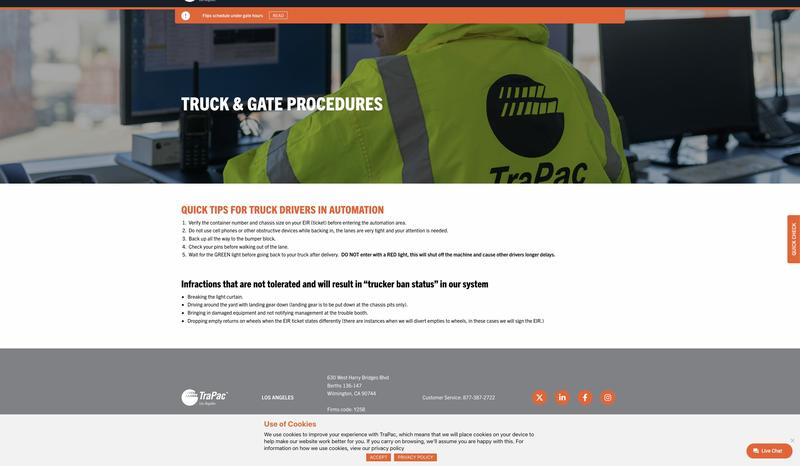 Task type: describe. For each thing, give the bounding box(es) containing it.
1 when from the left
[[262, 317, 274, 324]]

we down only).
[[399, 317, 405, 324]]

equipment
[[233, 309, 257, 316]]

this
[[410, 251, 418, 257]]

that inside use of cookies we use cookies to improve your experience with trapac, which means that we will place cookies on your device to help make our website work better for you. if you carry on browsing, we'll assume you are happy with this. for information on how we use cookies, view our privacy policy
[[432, 431, 441, 437]]

truck inside 'main content'
[[249, 202, 277, 216]]

be
[[329, 301, 334, 308]]

quick tips for truck drivers in automation
[[181, 202, 384, 216]]

website
[[299, 438, 318, 444]]

quick tips for truck drivers in automation main content
[[175, 202, 626, 330]]

read link
[[269, 12, 288, 19]]

2 when from the left
[[386, 317, 398, 324]]

lane.
[[278, 243, 289, 249]]

chassis inside verify the container number and chassis size on your eir (ticket) before entering the automation area. do not use cell phones or other obstructive devices while backing in, the lanes are very tight and your attention is needed. back up all the way to the bumper block. check your pins before walking out of the lane. wait for the green light before going back to your truck after delivery. do not enter with a red light, this will shut off the machine and cause other drivers longer delays.
[[259, 219, 275, 225]]

we up assume
[[442, 431, 449, 437]]

empties
[[428, 317, 445, 324]]

safety
[[395, 453, 410, 459]]

driving
[[188, 301, 203, 308]]

happy
[[477, 438, 492, 444]]

footer containing 630 west harry bridges blvd
[[0, 348, 801, 466]]

for inside use of cookies we use cookies to improve your experience with trapac, which means that we will place cookies on your device to help make our website work better for you. if you carry on browsing, we'll assume you are happy with this. for information on how we use cookies, view our privacy policy
[[348, 438, 354, 444]]

enter
[[361, 251, 372, 257]]

the up back
[[270, 243, 277, 249]]

hours
[[252, 12, 263, 18]]

tight
[[375, 227, 385, 233]]

(ticket)
[[311, 219, 327, 225]]

under
[[231, 12, 242, 18]]

1 horizontal spatial use
[[273, 431, 282, 437]]

your down all
[[204, 243, 213, 249]]

size
[[276, 219, 284, 225]]

differently
[[319, 317, 341, 324]]

we right cases
[[500, 317, 506, 324]]

eir inside breaking the light curtain. driving around the yard with landing gear down (landing gear is to be put down at the chassis pits only). bringing in damaged equipment and not notifying management at the trouble booth. dropping empty returns on wheels when the eir ticket states differently (there are instances when we will divert empties to wheels, in these cases we will sign the eir.)
[[283, 317, 291, 324]]

with inside verify the container number and chassis size on your eir (ticket) before entering the automation area. do not use cell phones or other obstructive devices while backing in, the lanes are very tight and your attention is needed. back up all the way to the bumper block. check your pins before walking out of the lane. wait for the green light before going back to your truck after delivery. do not enter with a red light, this will shut off the machine and cause other drivers longer delays.
[[373, 251, 382, 257]]

way
[[222, 235, 230, 241]]

yard
[[228, 301, 238, 308]]

back
[[270, 251, 281, 257]]

instances
[[364, 317, 385, 324]]

we'll
[[427, 438, 437, 444]]

to down lane. at the left bottom of the page
[[282, 251, 286, 257]]

gate
[[243, 12, 251, 18]]

2 horizontal spatial &
[[467, 453, 470, 459]]

booth.
[[355, 309, 368, 316]]

wilmington,
[[328, 390, 353, 396]]

after
[[310, 251, 320, 257]]

630
[[328, 374, 336, 380]]

privacy
[[372, 445, 389, 451]]

browsing,
[[402, 438, 425, 444]]

our inside quick tips for truck drivers in automation 'main content'
[[449, 277, 461, 289]]

berths
[[328, 382, 342, 388]]

not inside breaking the light curtain. driving around the yard with landing gear down (landing gear is to be put down at the chassis pits only). bringing in damaged equipment and not notifying management at the trouble booth. dropping empty returns on wheels when the eir ticket states differently (there are instances when we will divert empties to wheels, in these cases we will sign the eir.)
[[267, 309, 274, 316]]

block.
[[263, 235, 276, 241]]

system
[[463, 277, 489, 289]]

to right device
[[530, 431, 534, 437]]

quick check link
[[788, 215, 801, 263]]

going
[[257, 251, 269, 257]]

or
[[239, 227, 243, 233]]

0 vertical spatial before
[[328, 219, 342, 225]]

the right verify
[[202, 219, 209, 225]]

infractions that are not tolerated and will result in "trucker ban status" in our system
[[181, 277, 489, 289]]

©
[[368, 453, 372, 459]]

1 vertical spatial code:
[[338, 414, 350, 420]]

2023
[[373, 453, 383, 459]]

your up this.
[[501, 431, 511, 437]]

privacy policy link
[[394, 453, 437, 461]]

use inside verify the container number and chassis size on your eir (ticket) before entering the automation area. do not use cell phones or other obstructive devices while backing in, the lanes are very tight and your attention is needed. back up all the way to the bumper block. check your pins before walking out of the lane. wait for the green light before going back to your truck after delivery. do not enter with a red light, this will shut off the machine and cause other drivers longer delays.
[[204, 227, 212, 233]]

we up rights
[[311, 445, 318, 451]]

experience
[[341, 431, 367, 437]]

1 down from the left
[[277, 301, 288, 308]]

with up if
[[369, 431, 379, 437]]

do
[[189, 227, 195, 233]]

the down or
[[237, 235, 244, 241]]

90744
[[362, 390, 376, 396]]

device
[[513, 431, 528, 437]]

result
[[333, 277, 353, 289]]

the left green
[[206, 251, 213, 257]]

west
[[337, 374, 348, 380]]

customer service: 877-387-2722
[[423, 394, 495, 400]]

in up (ticket)
[[318, 202, 327, 216]]

drivers longer
[[510, 251, 539, 257]]

1 vertical spatial at
[[325, 309, 329, 316]]

the down be
[[330, 309, 337, 316]]

los
[[262, 394, 271, 400]]

drivers
[[280, 202, 316, 216]]

the down "notifying"
[[275, 317, 282, 324]]

all
[[208, 235, 213, 241]]

view
[[350, 445, 361, 451]]

will left sign in the right of the page
[[507, 317, 515, 324]]

information
[[264, 445, 291, 451]]

the up around
[[208, 293, 215, 300]]

quick for quick tips for truck drivers in automation
[[181, 202, 208, 216]]

privacy policy
[[398, 455, 434, 460]]

& for truck
[[233, 91, 244, 114]]

with inside breaking the light curtain. driving around the yard with landing gear down (landing gear is to be put down at the chassis pits only). bringing in damaged equipment and not notifying management at the trouble booth. dropping empty returns on wheels when the eir ticket states differently (there are instances when we will divert empties to wheels, in these cases we will sign the eir.)
[[239, 301, 248, 308]]

green
[[215, 251, 231, 257]]

on up all
[[293, 445, 299, 451]]

eir inside verify the container number and chassis size on your eir (ticket) before entering the automation area. do not use cell phones or other obstructive devices while backing in, the lanes are very tight and your attention is needed. back up all the way to the bumper block. check your pins before walking out of the lane. wait for the green light before going back to your truck after delivery. do not enter with a red light, this will shut off the machine and cause other drivers longer delays.
[[303, 219, 310, 225]]

in down around
[[207, 309, 211, 316]]

your down area.
[[395, 227, 405, 233]]

read
[[273, 13, 284, 18]]

no image
[[790, 437, 796, 443]]

are up curtain.
[[240, 277, 252, 289]]

cookies,
[[329, 445, 349, 451]]

safety & security | legal terms & privacy
[[395, 453, 488, 459]]

630 west harry bridges blvd berths 136-147 wilmington, ca 90744
[[328, 374, 389, 396]]

& for safety
[[411, 453, 414, 459]]

rights
[[304, 453, 319, 459]]

status"
[[412, 277, 438, 289]]

will inside verify the container number and chassis size on your eir (ticket) before entering the automation area. do not use cell phones or other obstructive devices while backing in, the lanes are very tight and your attention is needed. back up all the way to the bumper block. check your pins before walking out of the lane. wait for the green light before going back to your truck after delivery. do not enter with a red light, this will shut off the machine and cause other drivers longer delays.
[[419, 251, 427, 257]]

check inside verify the container number and chassis size on your eir (ticket) before entering the automation area. do not use cell phones or other obstructive devices while backing in, the lanes are very tight and your attention is needed. back up all the way to the bumper block. check your pins before walking out of the lane. wait for the green light before going back to your truck after delivery. do not enter with a red light, this will shut off the machine and cause other drivers longer delays.
[[189, 243, 202, 249]]

and right "number"
[[250, 219, 258, 225]]

automation
[[329, 202, 384, 216]]

out
[[257, 243, 264, 249]]

are inside use of cookies we use cookies to improve your experience with trapac, which means that we will place cookies on your device to help make our website work better for you. if you carry on browsing, we'll assume you are happy with this. for information on how we use cookies, view our privacy policy
[[469, 438, 476, 444]]

put
[[335, 301, 343, 308]]

schedule
[[213, 12, 230, 18]]

very
[[365, 227, 374, 233]]

and left cause
[[474, 251, 482, 257]]

bringing
[[188, 309, 206, 316]]

your up better
[[329, 431, 340, 437]]

are inside breaking the light curtain. driving around the yard with landing gear down (landing gear is to be put down at the chassis pits only). bringing in damaged equipment and not notifying management at the trouble booth. dropping empty returns on wheels when the eir ticket states differently (there are instances when we will divert empties to wheels, in these cases we will sign the eir.)
[[356, 317, 363, 324]]

light inside verify the container number and chassis size on your eir (ticket) before entering the automation area. do not use cell phones or other obstructive devices while backing in, the lanes are very tight and your attention is needed. back up all the way to the bumper block. check your pins before walking out of the lane. wait for the green light before going back to your truck after delivery. do not enter with a red light, this will shut off the machine and cause other drivers longer delays.
[[232, 251, 241, 257]]

returns
[[223, 317, 239, 324]]

147
[[353, 382, 362, 388]]

with left this.
[[493, 438, 503, 444]]

flips
[[203, 12, 212, 18]]

shut
[[428, 251, 437, 257]]

2 horizontal spatial use
[[319, 445, 328, 451]]

not inside verify the container number and chassis size on your eir (ticket) before entering the automation area. do not use cell phones or other obstructive devices while backing in, the lanes are very tight and your attention is needed. back up all the way to the bumper block. check your pins before walking out of the lane. wait for the green light before going back to your truck after delivery. do not enter with a red light, this will shut off the machine and cause other drivers longer delays.
[[196, 227, 203, 233]]

walking
[[239, 243, 256, 249]]

lanes
[[344, 227, 356, 233]]

the up the damaged
[[220, 301, 227, 308]]

(there
[[342, 317, 355, 324]]

the up the booth.
[[362, 301, 369, 308]]

in right status" at the bottom right
[[440, 277, 447, 289]]

in left these
[[469, 317, 473, 324]]

1 vertical spatial before
[[224, 243, 238, 249]]

wheels
[[246, 317, 261, 324]]

to right way at the left of page
[[231, 235, 236, 241]]

ban
[[397, 277, 410, 289]]

entering
[[343, 219, 361, 225]]

truck & gate procedures
[[181, 91, 383, 114]]

1 you from the left
[[371, 438, 380, 444]]

area.
[[396, 219, 407, 225]]

0 vertical spatial code:
[[341, 406, 353, 412]]

of inside use of cookies we use cookies to improve your experience with trapac, which means that we will place cookies on your device to help make our website work better for you. if you carry on browsing, we'll assume you are happy with this. for information on how we use cookies, view our privacy policy
[[279, 420, 287, 428]]

tolerated
[[268, 277, 301, 289]]

red
[[387, 251, 397, 257]]



Task type: vqa. For each thing, say whether or not it's contained in the screenshot.
bridges
yes



Task type: locate. For each thing, give the bounding box(es) containing it.
0 horizontal spatial use
[[204, 227, 212, 233]]

privacy down happy
[[471, 453, 488, 459]]

other right cause
[[497, 251, 509, 257]]

backing
[[312, 227, 329, 233]]

0 horizontal spatial down
[[277, 301, 288, 308]]

will left 'divert'
[[406, 317, 413, 324]]

not up the landing
[[253, 277, 266, 289]]

1 cookies from the left
[[283, 431, 302, 437]]

before down walking
[[242, 251, 256, 257]]

for down experience
[[348, 438, 354, 444]]

on
[[286, 219, 291, 225], [240, 317, 245, 324], [493, 431, 499, 437], [395, 438, 401, 444], [293, 445, 299, 451]]

2 los angeles image from the top
[[181, 389, 228, 406]]

los angeles
[[262, 394, 294, 400]]

work
[[319, 438, 331, 444]]

1 vertical spatial of
[[279, 420, 287, 428]]

1 vertical spatial light
[[216, 293, 226, 300]]

1 horizontal spatial truck
[[249, 202, 277, 216]]

bridges
[[362, 374, 379, 380]]

0 vertical spatial truck
[[181, 91, 229, 114]]

1 horizontal spatial other
[[497, 251, 509, 257]]

2 down from the left
[[344, 301, 355, 308]]

wheels,
[[451, 317, 468, 324]]

legal terms & privacy link
[[439, 453, 488, 459]]

0 vertical spatial light
[[232, 251, 241, 257]]

we
[[399, 317, 405, 324], [500, 317, 506, 324], [442, 431, 449, 437], [311, 445, 318, 451]]

notifying
[[275, 309, 294, 316]]

if
[[367, 438, 370, 444]]

los angeles image
[[181, 0, 228, 3], [181, 389, 228, 406]]

states
[[305, 317, 318, 324]]

are left very
[[357, 227, 364, 233]]

& right the safety in the bottom of the page
[[411, 453, 414, 459]]

1 vertical spatial is
[[319, 301, 322, 308]]

verify the container number and chassis size on your eir (ticket) before entering the automation area. do not use cell phones or other obstructive devices while backing in, the lanes are very tight and your attention is needed. back up all the way to the bumper block. check your pins before walking out of the lane. wait for the green light before going back to your truck after delivery. do not enter with a red light, this will shut off the machine and cause other drivers longer delays.
[[188, 219, 556, 257]]

will left result
[[318, 277, 331, 289]]

on inside breaking the light curtain. driving around the yard with landing gear down (landing gear is to be put down at the chassis pits only). bringing in damaged equipment and not notifying management at the trouble booth. dropping empty returns on wheels when the eir ticket states differently (there are instances when we will divert empties to wheels, in these cases we will sign the eir.)
[[240, 317, 245, 324]]

at up differently
[[325, 309, 329, 316]]

delays.
[[540, 251, 556, 257]]

when down pits
[[386, 317, 398, 324]]

0 horizontal spatial before
[[224, 243, 238, 249]]

2 you from the left
[[459, 438, 467, 444]]

of right out
[[265, 243, 269, 249]]

cause
[[483, 251, 496, 257]]

0 horizontal spatial truck
[[181, 91, 229, 114]]

2704
[[351, 414, 362, 420]]

0 horizontal spatial chassis
[[259, 219, 275, 225]]

sign
[[516, 317, 524, 324]]

1 vertical spatial quick
[[791, 240, 798, 255]]

0 horizontal spatial of
[[265, 243, 269, 249]]

1 horizontal spatial that
[[432, 431, 441, 437]]

attention
[[406, 227, 425, 233]]

quick inside 'main content'
[[181, 202, 208, 216]]

1 vertical spatial use
[[273, 431, 282, 437]]

around
[[204, 301, 219, 308]]

code:
[[341, 406, 353, 412], [338, 414, 350, 420]]

0 vertical spatial at
[[357, 301, 361, 308]]

devices
[[282, 227, 298, 233]]

1 horizontal spatial not
[[253, 277, 266, 289]]

not
[[350, 251, 359, 257]]

your left truck
[[287, 251, 297, 257]]

&
[[233, 91, 244, 114], [411, 453, 414, 459], [467, 453, 470, 459]]

are down place
[[469, 438, 476, 444]]

will right this
[[419, 251, 427, 257]]

will up assume
[[451, 431, 458, 437]]

quick for quick check
[[791, 240, 798, 255]]

at up the booth.
[[357, 301, 361, 308]]

quick
[[181, 202, 208, 216], [791, 240, 798, 255]]

before up in, the
[[328, 219, 342, 225]]

0 horizontal spatial quick
[[181, 202, 208, 216]]

0 horizontal spatial light
[[216, 293, 226, 300]]

with left a
[[373, 251, 382, 257]]

use up make
[[273, 431, 282, 437]]

1 vertical spatial los angeles image
[[181, 389, 228, 406]]

& right terms
[[467, 453, 470, 459]]

will inside use of cookies we use cookies to improve your experience with trapac, which means that we will place cookies on your device to help make our website work better for you. if you carry on browsing, we'll assume you are happy with this. for information on how we use cookies, view our privacy policy
[[451, 431, 458, 437]]

0 horizontal spatial cookies
[[283, 431, 302, 437]]

machine
[[454, 251, 473, 257]]

light inside breaking the light curtain. driving around the yard with landing gear down (landing gear is to be put down at the chassis pits only). bringing in damaged equipment and not notifying management at the trouble booth. dropping empty returns on wheels when the eir ticket states differently (there are instances when we will divert empties to wheels, in these cases we will sign the eir.)
[[216, 293, 226, 300]]

1 horizontal spatial chassis
[[370, 301, 386, 308]]

gear up management
[[308, 301, 318, 308]]

1 vertical spatial that
[[432, 431, 441, 437]]

1 vertical spatial other
[[497, 251, 509, 257]]

privacy down policy
[[398, 455, 416, 460]]

1 vertical spatial truck
[[249, 202, 277, 216]]

use down work on the left bottom of the page
[[319, 445, 328, 451]]

eir.)
[[534, 317, 544, 324]]

for
[[231, 202, 247, 216], [199, 251, 205, 257], [348, 438, 354, 444]]

policy
[[418, 455, 434, 460]]

truck
[[298, 251, 309, 257]]

cookies up make
[[283, 431, 302, 437]]

0 vertical spatial check
[[791, 223, 798, 239]]

gear right the landing
[[266, 301, 276, 308]]

1 vertical spatial chassis
[[370, 301, 386, 308]]

los angeles image inside footer
[[181, 389, 228, 406]]

1 vertical spatial not
[[253, 277, 266, 289]]

1 horizontal spatial quick
[[791, 240, 798, 255]]

1 horizontal spatial check
[[791, 223, 798, 239]]

0 horizontal spatial you
[[371, 438, 380, 444]]

our left system
[[449, 277, 461, 289]]

when right wheels on the bottom of page
[[262, 317, 274, 324]]

before
[[328, 219, 342, 225], [224, 243, 238, 249], [242, 251, 256, 257]]

2 gear from the left
[[308, 301, 318, 308]]

and
[[250, 219, 258, 225], [386, 227, 394, 233], [474, 251, 482, 257], [303, 277, 316, 289], [258, 309, 266, 316]]

0 vertical spatial is
[[427, 227, 430, 233]]

chassis inside breaking the light curtain. driving around the yard with landing gear down (landing gear is to be put down at the chassis pits only). bringing in damaged equipment and not notifying management at the trouble booth. dropping empty returns on wheels when the eir ticket states differently (there are instances when we will divert empties to wheels, in these cases we will sign the eir.)
[[370, 301, 386, 308]]

387-
[[474, 394, 484, 400]]

on right size
[[286, 219, 291, 225]]

down up "notifying"
[[277, 301, 288, 308]]

1 horizontal spatial at
[[357, 301, 361, 308]]

on up policy
[[395, 438, 401, 444]]

with up equipment
[[239, 301, 248, 308]]

0 vertical spatial los angeles image
[[181, 0, 228, 3]]

0 horizontal spatial other
[[244, 227, 255, 233]]

the right off
[[446, 251, 453, 257]]

privacy inside footer
[[471, 453, 488, 459]]

is left be
[[319, 301, 322, 308]]

our down if
[[363, 445, 370, 451]]

light
[[232, 251, 241, 257], [216, 293, 226, 300]]

0 vertical spatial of
[[265, 243, 269, 249]]

light up around
[[216, 293, 226, 300]]

banner
[[0, 0, 801, 23]]

for inside verify the container number and chassis size on your eir (ticket) before entering the automation area. do not use cell phones or other obstructive devices while backing in, the lanes are very tight and your attention is needed. back up all the way to the bumper block. check your pins before walking out of the lane. wait for the green light before going back to your truck after delivery. do not enter with a red light, this will shut off the machine and cause other drivers longer delays.
[[199, 251, 205, 257]]

policy
[[390, 445, 404, 451]]

1 horizontal spatial when
[[386, 317, 398, 324]]

2 horizontal spatial our
[[449, 277, 461, 289]]

blvd
[[380, 374, 389, 380]]

0 vertical spatial not
[[196, 227, 203, 233]]

infractions
[[181, 277, 221, 289]]

you right if
[[371, 438, 380, 444]]

carry
[[381, 438, 394, 444]]

1 vertical spatial check
[[189, 243, 202, 249]]

2 vertical spatial our
[[363, 445, 370, 451]]

to up website
[[303, 431, 308, 437]]

improve
[[309, 431, 328, 437]]

automation
[[370, 219, 395, 225]]

1 horizontal spatial for
[[231, 202, 247, 216]]

0 vertical spatial chassis
[[259, 219, 275, 225]]

cookies up happy
[[474, 431, 492, 437]]

0 horizontal spatial gear
[[266, 301, 276, 308]]

0 horizontal spatial our
[[290, 438, 298, 444]]

phones
[[222, 227, 237, 233]]

banner containing flips schedule under gate hours
[[0, 0, 801, 23]]

0 horizontal spatial &
[[233, 91, 244, 114]]

the right sign in the right of the page
[[526, 317, 533, 324]]

and up (landing
[[303, 277, 316, 289]]

0 vertical spatial that
[[223, 277, 238, 289]]

1 horizontal spatial down
[[344, 301, 355, 308]]

light,
[[398, 251, 409, 257]]

2 vertical spatial not
[[267, 309, 274, 316]]

0 horizontal spatial is
[[319, 301, 322, 308]]

container
[[210, 219, 231, 225]]

1 horizontal spatial you
[[459, 438, 467, 444]]

procedures
[[287, 91, 383, 114]]

eir down "notifying"
[[283, 317, 291, 324]]

verify
[[189, 219, 201, 225]]

you.
[[356, 438, 366, 444]]

place
[[460, 431, 472, 437]]

all rights reserved. trapac llc © 2023
[[295, 453, 383, 459]]

code: right port
[[338, 414, 350, 420]]

for
[[516, 438, 524, 444]]

1 horizontal spatial light
[[232, 251, 241, 257]]

0 horizontal spatial privacy
[[398, 455, 416, 460]]

2 cookies from the left
[[474, 431, 492, 437]]

is inside verify the container number and chassis size on your eir (ticket) before entering the automation area. do not use cell phones or other obstructive devices while backing in, the lanes are very tight and your attention is needed. back up all the way to the bumper block. check your pins before walking out of the lane. wait for the green light before going back to your truck after delivery. do not enter with a red light, this will shut off the machine and cause other drivers longer delays.
[[427, 227, 430, 233]]

with
[[373, 251, 382, 257], [239, 301, 248, 308], [369, 431, 379, 437], [493, 438, 503, 444]]

0 horizontal spatial that
[[223, 277, 238, 289]]

tips
[[210, 202, 229, 216]]

chassis
[[259, 219, 275, 225], [370, 301, 386, 308]]

of inside verify the container number and chassis size on your eir (ticket) before entering the automation area. do not use cell phones or other obstructive devices while backing in, the lanes are very tight and your attention is needed. back up all the way to the bumper block. check your pins before walking out of the lane. wait for the green light before going back to your truck after delivery. do not enter with a red light, this will shut off the machine and cause other drivers longer delays.
[[265, 243, 269, 249]]

use up all
[[204, 227, 212, 233]]

0 horizontal spatial not
[[196, 227, 203, 233]]

that up curtain.
[[223, 277, 238, 289]]

& left the gate
[[233, 91, 244, 114]]

code: up 2704
[[341, 406, 353, 412]]

curtain.
[[227, 293, 243, 300]]

1 vertical spatial for
[[199, 251, 205, 257]]

0 horizontal spatial check
[[189, 243, 202, 249]]

is inside breaking the light curtain. driving around the yard with landing gear down (landing gear is to be put down at the chassis pits only). bringing in damaged equipment and not notifying management at the trouble booth. dropping empty returns on wheels when the eir ticket states differently (there are instances when we will divert empties to wheels, in these cases we will sign the eir.)
[[319, 301, 322, 308]]

on inside verify the container number and chassis size on your eir (ticket) before entering the automation area. do not use cell phones or other obstructive devices while backing in, the lanes are very tight and your attention is needed. back up all the way to the bumper block. check your pins before walking out of the lane. wait for the green light before going back to your truck after delivery. do not enter with a red light, this will shut off the machine and cause other drivers longer delays.
[[286, 219, 291, 225]]

pins
[[214, 243, 223, 249]]

how
[[300, 445, 310, 451]]

and down the landing
[[258, 309, 266, 316]]

0 vertical spatial use
[[204, 227, 212, 233]]

2 horizontal spatial not
[[267, 309, 274, 316]]

0 vertical spatial our
[[449, 277, 461, 289]]

you down place
[[459, 438, 467, 444]]

the
[[202, 219, 209, 225], [362, 219, 369, 225], [214, 235, 221, 241], [237, 235, 244, 241], [270, 243, 277, 249], [206, 251, 213, 257], [446, 251, 453, 257], [208, 293, 215, 300], [220, 301, 227, 308], [362, 301, 369, 308], [330, 309, 337, 316], [275, 317, 282, 324], [526, 317, 533, 324]]

this.
[[505, 438, 515, 444]]

2722
[[484, 394, 495, 400]]

1 horizontal spatial before
[[242, 251, 256, 257]]

0 vertical spatial eir
[[303, 219, 310, 225]]

1 vertical spatial eir
[[283, 317, 291, 324]]

2 horizontal spatial before
[[328, 219, 342, 225]]

1 horizontal spatial of
[[279, 420, 287, 428]]

not right do
[[196, 227, 203, 233]]

to left be
[[323, 301, 328, 308]]

down
[[277, 301, 288, 308], [344, 301, 355, 308]]

are down the booth.
[[356, 317, 363, 324]]

1 los angeles image from the top
[[181, 0, 228, 3]]

needed.
[[431, 227, 449, 233]]

1 horizontal spatial is
[[427, 227, 430, 233]]

on down equipment
[[240, 317, 245, 324]]

eir up while
[[303, 219, 310, 225]]

only).
[[396, 301, 408, 308]]

in right result
[[355, 277, 362, 289]]

2 vertical spatial before
[[242, 251, 256, 257]]

a
[[384, 251, 386, 257]]

better
[[332, 438, 346, 444]]

breaking the light curtain. driving around the yard with landing gear down (landing gear is to be put down at the chassis pits only). bringing in damaged equipment and not notifying management at the trouble booth. dropping empty returns on wheels when the eir ticket states differently (there are instances when we will divert empties to wheels, in these cases we will sign the eir.)
[[188, 293, 544, 324]]

of right use
[[279, 420, 287, 428]]

all
[[295, 453, 303, 459]]

0 vertical spatial quick
[[181, 202, 208, 216]]

2 horizontal spatial for
[[348, 438, 354, 444]]

1 horizontal spatial gear
[[308, 301, 318, 308]]

chassis up obstructive
[[259, 219, 275, 225]]

1 horizontal spatial our
[[363, 445, 370, 451]]

are inside verify the container number and chassis size on your eir (ticket) before entering the automation area. do not use cell phones or other obstructive devices while backing in, the lanes are very tight and your attention is needed. back up all the way to the bumper block. check your pins before walking out of the lane. wait for the green light before going back to your truck after delivery. do not enter with a red light, this will shut off the machine and cause other drivers longer delays.
[[357, 227, 364, 233]]

0 horizontal spatial eir
[[283, 317, 291, 324]]

and inside breaking the light curtain. driving around the yard with landing gear down (landing gear is to be put down at the chassis pits only). bringing in damaged equipment and not notifying management at the trouble booth. dropping empty returns on wheels when the eir ticket states differently (there are instances when we will divert empties to wheels, in these cases we will sign the eir.)
[[258, 309, 266, 316]]

for up "number"
[[231, 202, 247, 216]]

down up "trouble"
[[344, 301, 355, 308]]

that
[[223, 277, 238, 289], [432, 431, 441, 437]]

help
[[264, 438, 275, 444]]

make
[[276, 438, 289, 444]]

footer
[[0, 348, 801, 466]]

1 vertical spatial our
[[290, 438, 298, 444]]

to left wheels,
[[446, 317, 450, 324]]

not left "notifying"
[[267, 309, 274, 316]]

1 horizontal spatial cookies
[[474, 431, 492, 437]]

light down walking
[[232, 251, 241, 257]]

wait
[[189, 251, 198, 257]]

the up very
[[362, 219, 369, 225]]

and right tight
[[386, 227, 394, 233]]

dropping
[[188, 317, 208, 324]]

0 vertical spatial other
[[244, 227, 255, 233]]

1 horizontal spatial eir
[[303, 219, 310, 225]]

your up "devices"
[[292, 219, 301, 225]]

the right all
[[214, 235, 221, 241]]

is
[[427, 227, 430, 233], [319, 301, 322, 308]]

other up bumper
[[244, 227, 255, 233]]

chassis left pits
[[370, 301, 386, 308]]

for right wait
[[199, 251, 205, 257]]

0 horizontal spatial for
[[199, 251, 205, 257]]

that up we'll
[[432, 431, 441, 437]]

use
[[264, 420, 278, 428]]

2 vertical spatial use
[[319, 445, 328, 451]]

0 vertical spatial for
[[231, 202, 247, 216]]

quick check
[[791, 223, 798, 255]]

obstructive
[[257, 227, 281, 233]]

1 horizontal spatial privacy
[[471, 453, 488, 459]]

number
[[232, 219, 249, 225]]

1 gear from the left
[[266, 301, 276, 308]]

y258
[[354, 406, 365, 412]]

safety & security link
[[395, 453, 435, 459]]

0 horizontal spatial at
[[325, 309, 329, 316]]

up
[[201, 235, 207, 241]]

that inside quick tips for truck drivers in automation 'main content'
[[223, 277, 238, 289]]

cell
[[213, 227, 220, 233]]

on left device
[[493, 431, 499, 437]]

before down way at the left of page
[[224, 243, 238, 249]]

2 vertical spatial for
[[348, 438, 354, 444]]

0 horizontal spatial when
[[262, 317, 274, 324]]

1 horizontal spatial &
[[411, 453, 414, 459]]

solid image
[[181, 12, 190, 20]]



